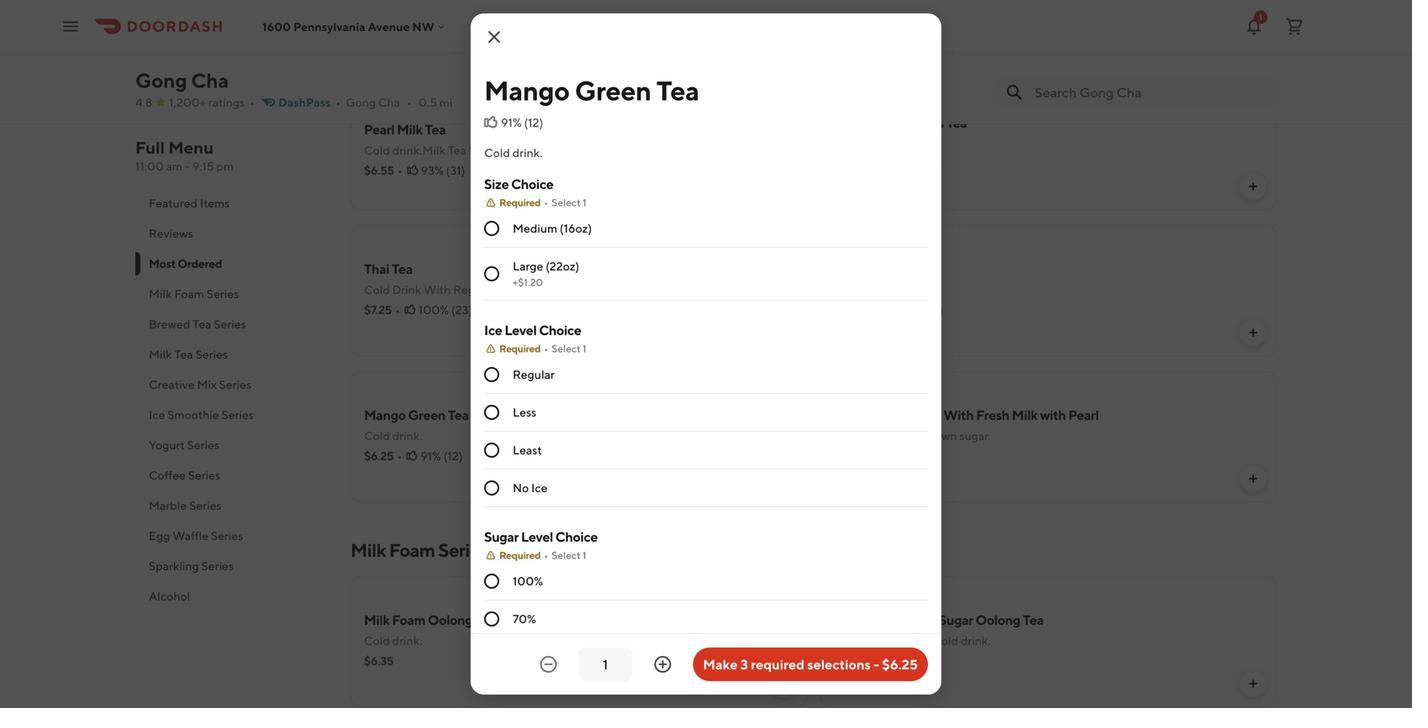 Task type: describe. For each thing, give the bounding box(es) containing it.
required for sugar
[[499, 550, 541, 562]]

level for ice
[[505, 322, 537, 338]]

large
[[513, 259, 543, 273]]

milk foam series button
[[135, 279, 330, 309]]

$6.65 •
[[364, 19, 402, 33]]

milk inside milk foam oolong tea cold drink. $6.35
[[364, 612, 390, 628]]

egg waffle series
[[149, 529, 243, 543]]

0 horizontal spatial $6.25
[[364, 449, 394, 463]]

gong for gong cha • 0.5 mi
[[346, 95, 376, 109]]

reviews button
[[135, 219, 330, 249]]

1 for sugar level choice
[[583, 550, 587, 562]]

mango green tea
[[484, 75, 699, 106]]

brewed
[[149, 317, 190, 331]]

mi
[[439, 95, 453, 109]]

regular inside thai tea cold drink with regular ice only!
[[453, 283, 495, 297]]

smoothie
[[167, 408, 219, 422]]

oolong inside milk foam brown sugar oolong tea dirty brown sugar. cold drink. $7.25
[[976, 612, 1021, 628]]

required for size
[[499, 197, 541, 208]]

pearl inside dirty brown sugar with fresh milk with pearl cold drink. dirty brown sugar.
[[1068, 407, 1099, 423]]

(22oz)
[[546, 259, 579, 273]]

required
[[751, 657, 805, 673]]

brown inside milk foam brown sugar oolong tea dirty brown sugar. cold drink. $7.25
[[863, 634, 897, 648]]

93%
[[421, 164, 444, 177]]

$6.55 •
[[364, 164, 402, 177]]

choice for ice
[[539, 322, 581, 338]]

add item to cart image for dirty brown sugar with fresh milk with pearl
[[1247, 472, 1260, 486]]

passionfruit green tea
[[834, 115, 967, 131]]

am
[[166, 159, 182, 173]]

ice smoothie series
[[149, 408, 254, 422]]

ice level choice group
[[484, 321, 928, 508]]

1,200+ ratings •
[[169, 95, 255, 109]]

milk foam oolong tea cold drink. $6.35
[[364, 612, 496, 668]]

100% (23)
[[419, 303, 473, 317]]

drink. inside milk foam brown sugar oolong tea dirty brown sugar. cold drink. $7.25
[[961, 634, 991, 648]]

ratings
[[208, 95, 245, 109]]

91% inside mango green tea dialog
[[501, 116, 522, 129]]

drink. inside mango green tea dialog
[[513, 146, 543, 160]]

$6.25 •
[[364, 449, 402, 463]]

No Ice radio
[[484, 481, 499, 496]]

cold inside pearl milk tea cold drink.milk tea with pearls
[[364, 143, 390, 157]]

size choice group
[[484, 175, 928, 301]]

2 add item to cart image from the top
[[1247, 326, 1260, 340]]

dashpass
[[278, 95, 331, 109]]

size choice
[[484, 176, 554, 192]]

3
[[740, 657, 748, 673]]

Medium (16oz) radio
[[484, 221, 499, 236]]

oolong inside milk foam oolong tea cold drink. $6.35
[[428, 612, 473, 628]]

cold inside mango green tea dialog
[[484, 146, 510, 160]]

$9.25
[[834, 9, 864, 23]]

add item to cart image for passionfruit green tea
[[1247, 180, 1260, 193]]

fresh
[[976, 407, 1010, 423]]

pearl inside pearl milk tea cold drink.milk tea with pearls
[[364, 121, 394, 137]]

series inside egg waffle series button
[[211, 529, 243, 543]]

less
[[513, 406, 536, 419]]

selections
[[807, 657, 871, 673]]

milk foam brown sugar oolong tea dirty brown sugar. cold drink. $7.25
[[834, 612, 1044, 668]]

0 horizontal spatial (12)
[[444, 449, 463, 463]]

coffee series button
[[135, 461, 330, 491]]

tea inside mango green tea dialog
[[656, 75, 699, 106]]

earl grey milk tea with 3js image
[[676, 0, 807, 64]]

with
[[1040, 407, 1066, 423]]

tea inside mango green tea cold drink.
[[448, 407, 469, 423]]

most ordered
[[149, 257, 222, 271]]

sugar level choice
[[484, 529, 598, 545]]

1 for ice level choice
[[583, 343, 587, 355]]

marble series
[[149, 499, 222, 513]]

tea inside milk foam brown sugar oolong tea dirty brown sugar. cold drink. $7.25
[[1023, 612, 1044, 628]]

yogurt series
[[149, 438, 219, 452]]

pm
[[216, 159, 234, 173]]

1 (14) from the top
[[923, 157, 943, 171]]

series inside milk foam series "button"
[[207, 287, 239, 301]]

4.8
[[135, 95, 152, 109]]

with inside dirty brown sugar with fresh milk with pearl cold drink. dirty brown sugar.
[[944, 407, 974, 423]]

$7.25 •
[[364, 303, 400, 317]]

sugar. inside milk foam brown sugar oolong tea dirty brown sugar. cold drink. $7.25
[[899, 634, 930, 648]]

foam inside milk foam oolong tea cold drink. $6.35
[[392, 612, 425, 628]]

100% (14) for passionfruit green tea add item to cart image
[[890, 157, 943, 171]]

1 vertical spatial dirty
[[895, 429, 921, 443]]

select for size choice
[[552, 197, 581, 208]]

yogurt series button
[[135, 430, 330, 461]]

gong cha • 0.5 mi
[[346, 95, 453, 109]]

• inside sugar level choice group
[[544, 550, 548, 562]]

$7.25 inside milk foam brown sugar oolong tea dirty brown sugar. cold drink. $7.25
[[834, 654, 862, 668]]

series inside milk tea series button
[[195, 348, 228, 361]]

series inside marble series button
[[189, 499, 222, 513]]

11:00
[[135, 159, 164, 173]]

ice right the no
[[531, 481, 548, 495]]

items
[[200, 196, 230, 210]]

series inside 'coffee series' button
[[188, 469, 220, 483]]

93% (31)
[[421, 164, 465, 177]]

creative
[[149, 378, 195, 392]]

foam inside milk foam brown sugar oolong tea dirty brown sugar. cold drink. $7.25
[[862, 612, 895, 628]]

(12) inside mango green tea dialog
[[524, 116, 543, 129]]

green for passionfruit green tea
[[907, 115, 944, 131]]

avenue
[[368, 20, 410, 33]]

97%
[[890, 9, 913, 23]]

series inside brewed tea series button
[[214, 317, 246, 331]]

green for mango green tea
[[575, 75, 651, 106]]

with inside pearl milk tea cold drink.milk tea with pearls
[[469, 143, 496, 157]]

open menu image
[[61, 16, 81, 37]]

sparkling series
[[149, 559, 234, 573]]

sparkling
[[149, 559, 199, 573]]

0 vertical spatial dirty
[[834, 407, 863, 423]]

regular inside 'ice level choice' group
[[513, 368, 555, 382]]

0.5
[[419, 95, 437, 109]]

nw
[[412, 20, 434, 33]]

drink. inside dirty brown sugar with fresh milk with pearl cold drink. dirty brown sugar.
[[862, 429, 892, 443]]

medium (16oz)
[[513, 222, 592, 235]]

70% radio
[[484, 612, 499, 627]]

100% (14) for second add item to cart icon from the bottom of the page
[[891, 303, 943, 317]]

full
[[135, 138, 165, 158]]

marble
[[149, 499, 187, 513]]

coffee series
[[149, 469, 220, 483]]

• select 1 for sugar level choice
[[544, 550, 587, 562]]

egg
[[149, 529, 170, 543]]

1600
[[262, 20, 291, 33]]

marble series button
[[135, 491, 330, 521]]

cold inside milk foam oolong tea cold drink. $6.35
[[364, 634, 390, 648]]

featured items button
[[135, 188, 330, 219]]

none radio inside 'size choice' group
[[484, 266, 499, 282]]

menu
[[168, 138, 214, 158]]

series up the 100% radio
[[438, 540, 488, 562]]

waffle
[[172, 529, 209, 543]]

size
[[484, 176, 509, 192]]

coffee
[[149, 469, 186, 483]]

• select 1 for ice level choice
[[544, 343, 587, 355]]

(31)
[[446, 164, 465, 177]]

1,200+
[[169, 95, 206, 109]]

(44)
[[915, 9, 938, 23]]

creative mix series
[[149, 378, 251, 392]]

pearl milk tea cold drink.milk tea with pearls
[[364, 121, 531, 157]]

0 vertical spatial $7.25
[[364, 303, 392, 317]]

add item to cart image for milk foam oolong tea
[[777, 678, 790, 691]]

full menu 11:00 am - 9:15 pm
[[135, 138, 234, 173]]



Task type: locate. For each thing, give the bounding box(es) containing it.
1 horizontal spatial 91% (12)
[[501, 116, 543, 129]]

1 vertical spatial select
[[552, 343, 581, 355]]

1 horizontal spatial 91%
[[501, 116, 522, 129]]

2 (14) from the top
[[923, 303, 943, 317]]

1 vertical spatial add item to cart image
[[1247, 472, 1260, 486]]

1 vertical spatial brown
[[863, 634, 897, 648]]

0 vertical spatial (14)
[[923, 157, 943, 171]]

dirty inside milk foam brown sugar oolong tea dirty brown sugar. cold drink. $7.25
[[834, 634, 860, 648]]

cha up 1,200+ ratings •
[[191, 69, 229, 92]]

featured
[[149, 196, 198, 210]]

with left pearls
[[469, 143, 496, 157]]

pennsylvania
[[293, 20, 365, 33]]

• select 1 for size choice
[[544, 197, 587, 208]]

sugar.
[[960, 429, 991, 443], [899, 634, 930, 648]]

drink. inside mango green tea cold drink.
[[392, 429, 422, 443]]

mango up pearls
[[484, 75, 570, 106]]

(12) up pearls
[[524, 116, 543, 129]]

0 horizontal spatial sugar.
[[899, 634, 930, 648]]

$6.25 inside button
[[882, 657, 918, 673]]

0 vertical spatial sugar
[[907, 407, 941, 423]]

regular up less
[[513, 368, 555, 382]]

2 vertical spatial select
[[552, 550, 581, 562]]

0 horizontal spatial with
[[424, 283, 451, 297]]

cold inside thai tea cold drink with regular ice only!
[[364, 283, 390, 297]]

1 horizontal spatial gong
[[346, 95, 376, 109]]

1 vertical spatial choice
[[539, 322, 581, 338]]

Regular radio
[[484, 367, 499, 382]]

1 horizontal spatial brown
[[923, 429, 957, 443]]

make
[[703, 657, 738, 673]]

milk foam series inside milk foam series "button"
[[149, 287, 239, 301]]

drink.milk
[[392, 143, 446, 157]]

milk foam series up the 100% radio
[[351, 540, 488, 562]]

0 vertical spatial • select 1
[[544, 197, 587, 208]]

with up 100% (23)
[[424, 283, 451, 297]]

dirty
[[834, 407, 863, 423], [895, 429, 921, 443], [834, 634, 860, 648]]

cold
[[364, 143, 390, 157], [484, 146, 510, 160], [364, 283, 390, 297], [364, 429, 390, 443], [834, 429, 860, 443], [364, 634, 390, 648], [932, 634, 958, 648]]

select inside sugar level choice group
[[552, 550, 581, 562]]

$9.25 •
[[834, 9, 872, 23]]

1 vertical spatial (14)
[[923, 303, 943, 317]]

1 vertical spatial -
[[874, 657, 879, 673]]

brown inside dirty brown sugar with fresh milk with pearl cold drink. dirty brown sugar.
[[866, 407, 904, 423]]

cha for gong cha
[[191, 69, 229, 92]]

tea inside milk tea series button
[[174, 348, 193, 361]]

1 button
[[1244, 10, 1268, 43]]

pearls
[[498, 143, 531, 157]]

0 vertical spatial pearl
[[364, 121, 394, 137]]

2 vertical spatial • select 1
[[544, 550, 587, 562]]

1 for size choice
[[583, 197, 587, 208]]

choice for sugar
[[555, 529, 598, 545]]

91% up pearls
[[501, 116, 522, 129]]

ice inside thai tea cold drink with regular ice only!
[[497, 283, 514, 297]]

1 horizontal spatial sugar.
[[960, 429, 991, 443]]

$7.25 down thai
[[364, 303, 392, 317]]

2 select from the top
[[552, 343, 581, 355]]

least
[[513, 443, 542, 457]]

• left 0.5 in the top left of the page
[[407, 95, 412, 109]]

dashpass •
[[278, 95, 341, 109]]

0 horizontal spatial regular
[[453, 283, 495, 297]]

cha left 0.5 in the top left of the page
[[378, 95, 400, 109]]

• right the ratings
[[250, 95, 255, 109]]

2 vertical spatial dirty
[[834, 634, 860, 648]]

0 horizontal spatial 91%
[[420, 449, 441, 463]]

+$1.20
[[513, 277, 543, 288]]

97% (44)
[[890, 9, 938, 23]]

• down the sugar level choice
[[544, 550, 548, 562]]

Current quantity is 1 number field
[[589, 656, 622, 674]]

series inside ice smoothie series button
[[222, 408, 254, 422]]

1 oolong from the left
[[428, 612, 473, 628]]

1 vertical spatial • select 1
[[544, 343, 587, 355]]

2 vertical spatial sugar
[[939, 612, 973, 628]]

alcohol button
[[135, 582, 330, 612]]

tea inside brewed tea series button
[[193, 317, 211, 331]]

featured items
[[149, 196, 230, 210]]

100% inside sugar level choice group
[[513, 575, 543, 588]]

$6.25 down mango green tea cold drink.
[[364, 449, 394, 463]]

0 horizontal spatial oolong
[[428, 612, 473, 628]]

2 required from the top
[[499, 343, 541, 355]]

1 vertical spatial pearl
[[1068, 407, 1099, 423]]

1 inside 'size choice' group
[[583, 197, 587, 208]]

notification bell image
[[1244, 16, 1264, 37]]

required inside sugar level choice group
[[499, 550, 541, 562]]

level
[[505, 322, 537, 338], [521, 529, 553, 545]]

0 vertical spatial choice
[[511, 176, 554, 192]]

1 vertical spatial (12)
[[444, 449, 463, 463]]

0 vertical spatial add item to cart image
[[1247, 180, 1260, 193]]

ice level choice
[[484, 322, 581, 338]]

- for 3
[[874, 657, 879, 673]]

select down the sugar level choice
[[552, 550, 581, 562]]

thai tea cold drink with regular ice only!
[[364, 261, 546, 297]]

green inside dialog
[[575, 75, 651, 106]]

2 horizontal spatial with
[[944, 407, 974, 423]]

• up medium (16oz)
[[544, 197, 548, 208]]

series up mix
[[195, 348, 228, 361]]

add item to cart image for milk foam brown sugar oolong tea
[[1247, 678, 1260, 691]]

0 horizontal spatial green
[[408, 407, 445, 423]]

1 add item to cart image from the top
[[1247, 34, 1260, 47]]

series down marble series button
[[211, 529, 243, 543]]

3 select from the top
[[552, 550, 581, 562]]

ice up "regular" option
[[484, 322, 502, 338]]

- for menu
[[185, 159, 190, 173]]

mango for mango green tea
[[484, 75, 570, 106]]

2 100% (14) from the top
[[891, 303, 943, 317]]

with inside thai tea cold drink with regular ice only!
[[424, 283, 451, 297]]

0 vertical spatial green
[[575, 75, 651, 106]]

series up brewed tea series button
[[207, 287, 239, 301]]

100% radio
[[484, 574, 499, 589]]

- right am
[[185, 159, 190, 173]]

1 vertical spatial gong
[[346, 95, 376, 109]]

milk inside milk foam series "button"
[[149, 287, 172, 301]]

0 items, open order cart image
[[1284, 16, 1305, 37]]

brewed tea series button
[[135, 309, 330, 340]]

mango inside dialog
[[484, 75, 570, 106]]

$6.35
[[364, 654, 394, 668]]

1 vertical spatial level
[[521, 529, 553, 545]]

0 vertical spatial required
[[499, 197, 541, 208]]

tea inside thai tea cold drink with regular ice only!
[[392, 261, 413, 277]]

0 vertical spatial level
[[505, 322, 537, 338]]

2 • select 1 from the top
[[544, 343, 587, 355]]

• inside 'size choice' group
[[544, 197, 548, 208]]

91% down mango green tea cold drink.
[[420, 449, 441, 463]]

milk foam series up brewed tea series
[[149, 287, 239, 301]]

only!
[[516, 283, 546, 297]]

1 inside 'ice level choice' group
[[583, 343, 587, 355]]

cold inside mango green tea cold drink.
[[364, 429, 390, 443]]

required down size choice
[[499, 197, 541, 208]]

0 vertical spatial with
[[469, 143, 496, 157]]

gong for gong cha
[[135, 69, 187, 92]]

mango
[[484, 75, 570, 106], [364, 407, 406, 423]]

foam inside "button"
[[174, 287, 204, 301]]

sparkling series button
[[135, 551, 330, 582]]

- right the selections
[[874, 657, 879, 673]]

1 vertical spatial required
[[499, 343, 541, 355]]

gong up 4.8
[[135, 69, 187, 92]]

milk inside pearl milk tea cold drink.milk tea with pearls
[[397, 121, 423, 137]]

1 vertical spatial regular
[[513, 368, 555, 382]]

$6.65
[[364, 19, 394, 33]]

1 vertical spatial with
[[424, 283, 451, 297]]

pearl
[[364, 121, 394, 137], [1068, 407, 1099, 423]]

dirty brown sugar with fresh milk with pearl cold drink. dirty brown sugar.
[[834, 407, 1099, 443]]

• select 1
[[544, 197, 587, 208], [544, 343, 587, 355], [544, 550, 587, 562]]

series right mix
[[219, 378, 251, 392]]

1 • select 1 from the top
[[544, 197, 587, 208]]

1 vertical spatial brown
[[898, 612, 936, 628]]

regular up (23)
[[453, 283, 495, 297]]

make 3 required selections - $6.25 button
[[693, 648, 928, 682]]

0 vertical spatial 91% (12)
[[501, 116, 543, 129]]

0 vertical spatial 91%
[[501, 116, 522, 129]]

100% (6)
[[421, 19, 469, 33]]

series inside creative mix series button
[[219, 378, 251, 392]]

brown
[[866, 407, 904, 423], [898, 612, 936, 628]]

• select 1 up (16oz) in the left top of the page
[[544, 197, 587, 208]]

1 vertical spatial 91% (12)
[[420, 449, 463, 463]]

0 vertical spatial -
[[185, 159, 190, 173]]

increase quantity by 1 image
[[653, 655, 673, 675]]

milk inside milk foam brown sugar oolong tea dirty brown sugar. cold drink. $7.25
[[834, 612, 860, 628]]

2 vertical spatial green
[[408, 407, 445, 423]]

green inside mango green tea cold drink.
[[408, 407, 445, 423]]

1 vertical spatial 100% (14)
[[891, 303, 943, 317]]

Item Search search field
[[1035, 83, 1263, 102]]

• inside 'ice level choice' group
[[544, 343, 548, 355]]

select for sugar level choice
[[552, 550, 581, 562]]

• down drink on the top of page
[[395, 303, 400, 317]]

1 required from the top
[[499, 197, 541, 208]]

1 horizontal spatial mango
[[484, 75, 570, 106]]

series up egg waffle series
[[189, 499, 222, 513]]

mango green tea cold drink.
[[364, 407, 469, 443]]

series inside yogurt series "button"
[[187, 438, 219, 452]]

series down milk foam series "button"
[[214, 317, 246, 331]]

(14)
[[923, 157, 943, 171], [923, 303, 943, 317]]

0 vertical spatial regular
[[453, 283, 495, 297]]

•
[[867, 9, 872, 23], [397, 19, 402, 33], [250, 95, 255, 109], [336, 95, 341, 109], [407, 95, 412, 109], [398, 164, 402, 177], [544, 197, 548, 208], [395, 303, 400, 317], [544, 343, 548, 355], [397, 449, 402, 463], [544, 550, 548, 562]]

None radio
[[484, 266, 499, 282]]

ice left only!
[[497, 283, 514, 297]]

0 horizontal spatial mango
[[364, 407, 406, 423]]

0 vertical spatial $6.25
[[364, 449, 394, 463]]

foam
[[174, 287, 204, 301], [389, 540, 435, 562], [392, 612, 425, 628], [862, 612, 895, 628]]

91% (12) inside mango green tea dialog
[[501, 116, 543, 129]]

1 horizontal spatial $7.25
[[834, 654, 862, 668]]

(6)
[[454, 19, 469, 33]]

sugar level choice group
[[484, 528, 928, 709]]

0 horizontal spatial gong
[[135, 69, 187, 92]]

brewed tea series
[[149, 317, 246, 331]]

1600 pennsylvania avenue nw
[[262, 20, 434, 33]]

$7.25
[[364, 303, 392, 317], [834, 654, 862, 668]]

1 vertical spatial milk foam series
[[351, 540, 488, 562]]

1 vertical spatial $6.25
[[882, 657, 918, 673]]

reviews
[[149, 227, 193, 240]]

most
[[149, 257, 175, 271]]

select
[[552, 197, 581, 208], [552, 343, 581, 355], [552, 550, 581, 562]]

Least radio
[[484, 443, 499, 458]]

0 vertical spatial 100% (14)
[[890, 157, 943, 171]]

3 • select 1 from the top
[[544, 550, 587, 562]]

2 oolong from the left
[[976, 612, 1021, 628]]

1 horizontal spatial $6.25
[[882, 657, 918, 673]]

$7.25 right required
[[834, 654, 862, 668]]

passionfruit
[[834, 115, 904, 131]]

1 horizontal spatial (12)
[[524, 116, 543, 129]]

1
[[1259, 12, 1263, 22], [583, 197, 587, 208], [583, 343, 587, 355], [583, 550, 587, 562]]

$6.25 right the selections
[[882, 657, 918, 673]]

series down creative mix series button
[[222, 408, 254, 422]]

drink. inside milk foam oolong tea cold drink. $6.35
[[392, 634, 422, 648]]

mango inside mango green tea cold drink.
[[364, 407, 406, 423]]

sugar inside group
[[484, 529, 519, 545]]

pearl right the with on the bottom right of the page
[[1068, 407, 1099, 423]]

select inside 'ice level choice' group
[[552, 343, 581, 355]]

3 required from the top
[[499, 550, 541, 562]]

1 horizontal spatial regular
[[513, 368, 555, 382]]

mango for mango green tea cold drink.
[[364, 407, 406, 423]]

cold inside milk foam brown sugar oolong tea dirty brown sugar. cold drink. $7.25
[[932, 634, 958, 648]]

level down no ice
[[521, 529, 553, 545]]

2 vertical spatial with
[[944, 407, 974, 423]]

2 vertical spatial choice
[[555, 529, 598, 545]]

1 vertical spatial $7.25
[[834, 654, 862, 668]]

medium
[[513, 222, 557, 235]]

• select 1 inside 'size choice' group
[[544, 197, 587, 208]]

• select 1 down the sugar level choice
[[544, 550, 587, 562]]

green for mango green tea cold drink.
[[408, 407, 445, 423]]

egg waffle series button
[[135, 521, 330, 551]]

(16oz)
[[560, 222, 592, 235]]

pearl down gong cha • 0.5 mi
[[364, 121, 394, 137]]

70%
[[513, 612, 536, 626]]

select for ice level choice
[[552, 343, 581, 355]]

2 vertical spatial add item to cart image
[[1247, 678, 1260, 691]]

ice up yogurt
[[149, 408, 165, 422]]

• right "$6.65" on the top left
[[397, 19, 402, 33]]

1 inside button
[[1259, 12, 1263, 22]]

milk inside milk tea series button
[[149, 348, 172, 361]]

1 vertical spatial sugar
[[484, 529, 519, 545]]

1 horizontal spatial green
[[575, 75, 651, 106]]

1 horizontal spatial oolong
[[976, 612, 1021, 628]]

0 vertical spatial (12)
[[524, 116, 543, 129]]

- inside full menu 11:00 am - 9:15 pm
[[185, 159, 190, 173]]

cha for gong cha • 0.5 mi
[[378, 95, 400, 109]]

1 vertical spatial sugar.
[[899, 634, 930, 648]]

- inside button
[[874, 657, 879, 673]]

1 vertical spatial mango
[[364, 407, 406, 423]]

1 inside sugar level choice group
[[583, 550, 587, 562]]

Less radio
[[484, 405, 499, 420]]

0 horizontal spatial milk foam series
[[149, 287, 239, 301]]

gong right the dashpass •
[[346, 95, 376, 109]]

required down ice level choice
[[499, 343, 541, 355]]

• right $6.55
[[398, 164, 402, 177]]

0 horizontal spatial brown
[[863, 634, 897, 648]]

decrease quantity by 1 image
[[538, 655, 558, 675]]

required inside 'ice level choice' group
[[499, 343, 541, 355]]

91% (12) up pearls
[[501, 116, 543, 129]]

close mango green tea image
[[484, 27, 504, 47]]

select up (16oz) in the left top of the page
[[552, 197, 581, 208]]

add item to cart image
[[1247, 34, 1260, 47], [1247, 326, 1260, 340], [1247, 678, 1260, 691]]

ice inside button
[[149, 408, 165, 422]]

0 vertical spatial milk foam series
[[149, 287, 239, 301]]

series down ice smoothie series
[[187, 438, 219, 452]]

1 vertical spatial 91%
[[420, 449, 441, 463]]

1 horizontal spatial pearl
[[1068, 407, 1099, 423]]

green
[[575, 75, 651, 106], [907, 115, 944, 131], [408, 407, 445, 423]]

ice smoothie series button
[[135, 400, 330, 430]]

series
[[207, 287, 239, 301], [214, 317, 246, 331], [195, 348, 228, 361], [219, 378, 251, 392], [222, 408, 254, 422], [187, 438, 219, 452], [188, 469, 220, 483], [189, 499, 222, 513], [211, 529, 243, 543], [438, 540, 488, 562], [201, 559, 234, 573]]

sugar inside dirty brown sugar with fresh milk with pearl cold drink. dirty brown sugar.
[[907, 407, 941, 423]]

0 vertical spatial mango
[[484, 75, 570, 106]]

1 horizontal spatial cha
[[378, 95, 400, 109]]

• down ice level choice
[[544, 343, 548, 355]]

(12) left least option
[[444, 449, 463, 463]]

add item to cart image for $9.25
[[1247, 34, 1260, 47]]

milk inside dirty brown sugar with fresh milk with pearl cold drink. dirty brown sugar.
[[1012, 407, 1038, 423]]

1 100% (14) from the top
[[890, 157, 943, 171]]

mix
[[197, 378, 217, 392]]

required for ice
[[499, 343, 541, 355]]

no ice
[[513, 481, 548, 495]]

• right $9.25 at the top right of the page
[[867, 9, 872, 23]]

sugar. inside dirty brown sugar with fresh milk with pearl cold drink. dirty brown sugar.
[[960, 429, 991, 443]]

cold drink.
[[484, 146, 543, 160]]

2 vertical spatial add item to cart image
[[777, 678, 790, 691]]

0 horizontal spatial 91% (12)
[[420, 449, 463, 463]]

0 vertical spatial select
[[552, 197, 581, 208]]

• right dashpass
[[336, 95, 341, 109]]

thai
[[364, 261, 389, 277]]

0 vertical spatial sugar.
[[960, 429, 991, 443]]

0 vertical spatial brown
[[923, 429, 957, 443]]

100% (14)
[[890, 157, 943, 171], [891, 303, 943, 317]]

0 horizontal spatial -
[[185, 159, 190, 173]]

• down mango green tea cold drink.
[[397, 449, 402, 463]]

select inside 'size choice' group
[[552, 197, 581, 208]]

brown inside milk foam brown sugar oolong tea dirty brown sugar. cold drink. $7.25
[[898, 612, 936, 628]]

1 horizontal spatial milk foam series
[[351, 540, 488, 562]]

required inside 'size choice' group
[[499, 197, 541, 208]]

with left fresh
[[944, 407, 974, 423]]

series up the marble series
[[188, 469, 220, 483]]

1 select from the top
[[552, 197, 581, 208]]

0 horizontal spatial $7.25
[[364, 303, 392, 317]]

0 horizontal spatial pearl
[[364, 121, 394, 137]]

• select 1 inside 'ice level choice' group
[[544, 343, 587, 355]]

series inside "sparkling series" button
[[201, 559, 234, 573]]

• select 1 inside sugar level choice group
[[544, 550, 587, 562]]

0 vertical spatial gong
[[135, 69, 187, 92]]

cold inside dirty brown sugar with fresh milk with pearl cold drink. dirty brown sugar.
[[834, 429, 860, 443]]

drink
[[392, 283, 421, 297]]

1 horizontal spatial -
[[874, 657, 879, 673]]

0 vertical spatial brown
[[866, 407, 904, 423]]

cha
[[191, 69, 229, 92], [378, 95, 400, 109]]

brown inside dirty brown sugar with fresh milk with pearl cold drink. dirty brown sugar.
[[923, 429, 957, 443]]

3 add item to cart image from the top
[[1247, 678, 1260, 691]]

gong cha
[[135, 69, 229, 92]]

add item to cart image
[[1247, 180, 1260, 193], [1247, 472, 1260, 486], [777, 678, 790, 691]]

1 horizontal spatial with
[[469, 143, 496, 157]]

(23)
[[451, 303, 473, 317]]

level for sugar
[[521, 529, 553, 545]]

no
[[513, 481, 529, 495]]

milk
[[397, 121, 423, 137], [149, 287, 172, 301], [149, 348, 172, 361], [1012, 407, 1038, 423], [351, 540, 386, 562], [364, 612, 390, 628], [834, 612, 860, 628]]

1 vertical spatial cha
[[378, 95, 400, 109]]

level down only!
[[505, 322, 537, 338]]

1 vertical spatial green
[[907, 115, 944, 131]]

oolong
[[428, 612, 473, 628], [976, 612, 1021, 628]]

tea inside milk foam oolong tea cold drink. $6.35
[[475, 612, 496, 628]]

0 vertical spatial cha
[[191, 69, 229, 92]]

mango green tea dialog
[[471, 13, 941, 709]]

mango up '$6.25 •'
[[364, 407, 406, 423]]

0 vertical spatial add item to cart image
[[1247, 34, 1260, 47]]

• select 1 down ice level choice
[[544, 343, 587, 355]]

milk foam series
[[149, 287, 239, 301], [351, 540, 488, 562]]

sugar
[[907, 407, 941, 423], [484, 529, 519, 545], [939, 612, 973, 628]]

sugar inside milk foam brown sugar oolong tea dirty brown sugar. cold drink. $7.25
[[939, 612, 973, 628]]

select down ice level choice
[[552, 343, 581, 355]]

91% (12) down mango green tea cold drink.
[[420, 449, 463, 463]]

series down egg waffle series button
[[201, 559, 234, 573]]

required down the sugar level choice
[[499, 550, 541, 562]]

2 vertical spatial required
[[499, 550, 541, 562]]

2 horizontal spatial green
[[907, 115, 944, 131]]



Task type: vqa. For each thing, say whether or not it's contained in the screenshot.
'+$2.35'
no



